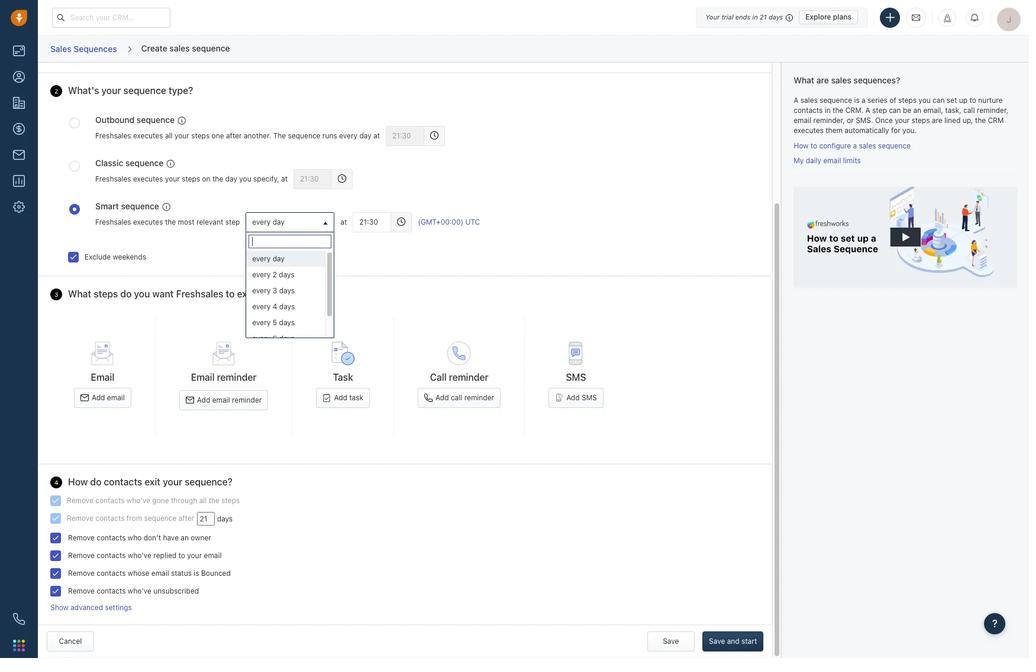 Task type: vqa. For each thing, say whether or not it's contained in the screenshot.
Search your CRM... Text Box
yes



Task type: describe. For each thing, give the bounding box(es) containing it.
are inside a sales sequence is a series of steps you can set up to nurture contacts in the crm. a step can be an email, task, call reminder, email reminder, or sms. once your steps are lined up, the crm executes them automatically for you.
[[932, 116, 942, 125]]

runs
[[322, 132, 337, 140]]

freshsales for classic
[[95, 175, 131, 184]]

smart sequence
[[95, 201, 159, 211]]

1 horizontal spatial after
[[226, 132, 242, 140]]

0 horizontal spatial at
[[281, 175, 288, 184]]

save and start button
[[702, 632, 764, 652]]

every day for every day dropdown button
[[252, 217, 285, 226]]

reminder up add email reminder
[[217, 372, 257, 383]]

how to configure a sales sequence
[[794, 141, 911, 150]]

remove contacts who don't have an owner
[[68, 534, 211, 543]]

settings
[[105, 604, 132, 612]]

create
[[141, 43, 167, 53]]

1 horizontal spatial do
[[120, 289, 132, 299]]

for
[[891, 126, 900, 135]]

1 vertical spatial an
[[181, 534, 189, 543]]

what's
[[68, 85, 99, 96]]

who
[[128, 534, 142, 543]]

call inside button
[[451, 394, 462, 403]]

sequence right the
[[288, 132, 320, 140]]

unsubscribed
[[153, 587, 199, 596]]

5
[[273, 318, 277, 327]]

sequence up outbound sequence
[[123, 85, 166, 96]]

1 vertical spatial step
[[225, 218, 240, 227]]

every 3 days option
[[246, 283, 325, 299]]

remove for remove contacts whose email status is bounced
[[68, 569, 95, 578]]

gone
[[152, 496, 169, 505]]

freshsales for smart
[[95, 218, 131, 227]]

1 horizontal spatial reminder,
[[977, 106, 1008, 115]]

every 6 days option
[[246, 331, 325, 346]]

0 horizontal spatial a
[[794, 96, 798, 104]]

outbound
[[95, 115, 134, 125]]

what's your sequence type?
[[68, 85, 193, 96]]

sequence up type?
[[192, 43, 230, 53]]

every 4 days option
[[246, 299, 325, 315]]

1 vertical spatial do
[[90, 477, 101, 488]]

every day for list box containing every day
[[252, 254, 285, 263]]

21
[[760, 13, 767, 21]]

freshsales executes all your steps one after another. the sequence runs every day at
[[95, 132, 380, 140]]

remove for remove contacts who don't have an owner
[[68, 534, 95, 543]]

every 3 days
[[252, 286, 295, 295]]

remove contacts who've unsubscribed
[[68, 587, 199, 596]]

2 inside option
[[273, 270, 277, 279]]

your down <span class=" ">sales reps can use this for traditional drip campaigns e.g. reengaging with cold prospects</span> image
[[175, 132, 189, 140]]

specify,
[[253, 175, 279, 184]]

what for what steps do you want freshsales to execute?
[[68, 289, 91, 299]]

cancel button
[[47, 632, 94, 652]]

email for email reminder
[[191, 372, 215, 383]]

be
[[903, 106, 911, 115]]

contacts for remove contacts who've unsubscribed
[[97, 587, 126, 596]]

most
[[178, 218, 194, 227]]

to right replied
[[178, 552, 185, 560]]

contacts for remove contacts who've replied to your email
[[97, 552, 126, 560]]

to inside a sales sequence is a series of steps you can set up to nurture contacts in the crm. a step can be an email, task, call reminder, email reminder, or sms. once your steps are lined up, the crm executes them automatically for you.
[[970, 96, 976, 104]]

every for every 5 days option on the left of the page
[[252, 318, 271, 327]]

configure
[[819, 141, 851, 150]]

to left execute? on the left of the page
[[226, 289, 235, 299]]

0 vertical spatial all
[[165, 132, 173, 140]]

how for how do contacts exit your sequence?
[[68, 477, 88, 488]]

sequence left <span class=" ">sales reps can use this for prospecting and account-based selling e.g. following up with event attendees</span> image
[[121, 201, 159, 211]]

1 horizontal spatial at
[[340, 218, 347, 227]]

days right 21
[[769, 13, 783, 21]]

(gmt+00:00) utc link
[[418, 217, 480, 227]]

1 vertical spatial a
[[853, 141, 857, 150]]

your down owner
[[187, 552, 202, 560]]

freshworks switcher image
[[13, 640, 25, 652]]

up
[[959, 96, 968, 104]]

cancel
[[59, 637, 82, 646]]

classic sequence
[[95, 158, 164, 168]]

1 vertical spatial all
[[199, 496, 207, 505]]

0 vertical spatial sms
[[566, 372, 586, 383]]

4 inside option
[[273, 302, 277, 311]]

save and start
[[709, 637, 757, 646]]

day inside option
[[273, 254, 285, 263]]

crm.
[[845, 106, 864, 115]]

how to configure a sales sequence link
[[794, 141, 911, 150]]

phone element
[[7, 608, 31, 631]]

in inside a sales sequence is a series of steps you can set up to nurture contacts in the crm. a step can be an email, task, call reminder, email reminder, or sms. once your steps are lined up, the crm executes them automatically for you.
[[825, 106, 831, 115]]

ends
[[735, 13, 750, 21]]

email for email
[[91, 372, 114, 383]]

bounced
[[201, 569, 231, 578]]

sequence?
[[185, 477, 232, 488]]

add call reminder
[[436, 394, 494, 403]]

steps down exclude
[[94, 289, 118, 299]]

save for save and start
[[709, 637, 725, 646]]

steps up you.
[[912, 116, 930, 125]]

add email reminder button
[[179, 390, 268, 411]]

one
[[212, 132, 224, 140]]

steps down sequence?
[[222, 496, 240, 505]]

sales right create
[[169, 43, 190, 53]]

exclude weekends
[[85, 252, 146, 261]]

reminder up add call reminder
[[449, 372, 489, 383]]

daily
[[806, 156, 821, 165]]

through
[[171, 496, 197, 505]]

days for every 5 days
[[279, 318, 295, 327]]

create sales sequence
[[141, 43, 230, 53]]

add task
[[334, 394, 363, 403]]

trial
[[722, 13, 733, 21]]

you.
[[902, 126, 917, 135]]

remove contacts who've replied to your email
[[68, 552, 222, 560]]

call reminder
[[430, 372, 489, 383]]

an inside a sales sequence is a series of steps you can set up to nurture contacts in the crm. a step can be an email, task, call reminder, email reminder, or sms. once your steps are lined up, the crm executes them automatically for you.
[[913, 106, 921, 115]]

nurture
[[978, 96, 1003, 104]]

0 horizontal spatial 2
[[54, 88, 58, 95]]

who've for replied
[[128, 552, 151, 560]]

add call reminder button
[[418, 388, 501, 408]]

1 horizontal spatial you
[[239, 175, 251, 184]]

sales inside a sales sequence is a series of steps you can set up to nurture contacts in the crm. a step can be an email, task, call reminder, email reminder, or sms. once your steps are lined up, the crm executes them automatically for you.
[[800, 96, 818, 104]]

don't
[[144, 534, 161, 543]]

crm
[[988, 116, 1004, 125]]

add sms
[[566, 394, 597, 403]]

freshsales for outbound
[[95, 132, 131, 140]]

task,
[[945, 106, 961, 115]]

remove for remove contacts who've gone through all the steps
[[67, 496, 93, 505]]

have
[[163, 534, 179, 543]]

remove contacts whose email status is bounced
[[68, 569, 231, 578]]

Search your CRM... text field
[[52, 7, 170, 28]]

every day option
[[246, 251, 325, 267]]

every day button
[[246, 212, 335, 232]]

your
[[705, 13, 720, 21]]

executes for classic sequence
[[133, 175, 163, 184]]

sms inside button
[[582, 394, 597, 403]]

limits
[[843, 156, 861, 165]]

reminder down call reminder
[[464, 394, 494, 403]]

owner
[[191, 534, 211, 543]]

contacts left exit
[[104, 477, 142, 488]]

to up daily
[[811, 141, 817, 150]]

sales down automatically
[[859, 141, 876, 150]]

my
[[794, 156, 804, 165]]

every for every day option at left
[[252, 254, 271, 263]]

email reminder
[[191, 372, 257, 383]]

0 horizontal spatial after
[[179, 514, 194, 523]]

sms.
[[856, 116, 873, 125]]

utc
[[465, 218, 480, 227]]

save button
[[647, 632, 695, 652]]

the down sequence?
[[209, 496, 220, 505]]

every right runs
[[339, 132, 357, 140]]

remove for remove contacts who've replied to your email
[[68, 552, 95, 560]]

add for email
[[92, 394, 105, 403]]

weekends
[[113, 252, 146, 261]]

contacts for remove contacts from sequence after
[[95, 514, 125, 523]]

0 vertical spatial in
[[752, 13, 758, 21]]

sales
[[50, 44, 71, 54]]

add email
[[92, 394, 125, 403]]

sales sequences
[[50, 44, 117, 54]]

executes inside a sales sequence is a series of steps you can set up to nurture contacts in the crm. a step can be an email, task, call reminder, email reminder, or sms. once your steps are lined up, the crm executes them automatically for you.
[[794, 126, 824, 135]]

day right runs
[[359, 132, 371, 140]]

classic
[[95, 158, 123, 168]]

sequence left <span class=" ">sales reps can use this for weekly check-ins with leads and to run renewal campaigns e.g. renewing a contract</span> image
[[125, 158, 164, 168]]

on
[[202, 175, 210, 184]]



Task type: locate. For each thing, give the bounding box(es) containing it.
all
[[165, 132, 173, 140], [199, 496, 207, 505]]

email inside a sales sequence is a series of steps you can set up to nurture contacts in the crm. a step can be an email, task, call reminder, email reminder, or sms. once your steps are lined up, the crm executes them automatically for you.
[[794, 116, 811, 125]]

<span class=" ">sales reps can use this for traditional drip campaigns e.g. reengaging with cold prospects</span> image
[[178, 116, 186, 125]]

freshsales right 'want'
[[176, 289, 223, 299]]

can up the email, at the right top
[[933, 96, 945, 104]]

outbound sequence
[[95, 115, 175, 125]]

you left the specify,
[[239, 175, 251, 184]]

from
[[127, 514, 142, 523]]

0 horizontal spatial email
[[91, 372, 114, 383]]

every inside every 4 days option
[[252, 302, 271, 311]]

in left 21
[[752, 13, 758, 21]]

in up them
[[825, 106, 831, 115]]

every inside every day dropdown button
[[252, 217, 271, 226]]

all right through
[[199, 496, 207, 505]]

2 every day from the top
[[252, 254, 285, 263]]

reminder, up them
[[813, 116, 845, 125]]

at right every day dropdown button
[[340, 218, 347, 227]]

days right 6
[[279, 334, 295, 343]]

(gmt+00:00)
[[418, 218, 463, 227]]

2 horizontal spatial at
[[373, 132, 380, 140]]

0 vertical spatial is
[[854, 96, 860, 104]]

executes down <span class=" ">sales reps can use this for prospecting and account-based selling e.g. following up with event attendees</span> image
[[133, 218, 163, 227]]

your right exit
[[163, 477, 182, 488]]

plans
[[833, 12, 852, 21]]

step
[[872, 106, 887, 115], [225, 218, 240, 227]]

executes down outbound sequence
[[133, 132, 163, 140]]

0 horizontal spatial reminder,
[[813, 116, 845, 125]]

1 vertical spatial at
[[281, 175, 288, 184]]

2 horizontal spatial you
[[919, 96, 931, 104]]

day right on
[[225, 175, 237, 184]]

every down the specify,
[[252, 217, 271, 226]]

every inside every day option
[[252, 254, 271, 263]]

you up the email, at the right top
[[919, 96, 931, 104]]

1 vertical spatial who've
[[128, 552, 151, 560]]

every up execute? on the left of the page
[[252, 270, 271, 279]]

an right be at the top
[[913, 106, 921, 115]]

0 horizontal spatial you
[[134, 289, 150, 299]]

1 horizontal spatial 4
[[273, 302, 277, 311]]

<span class=" ">sales reps can use this for prospecting and account-based selling e.g. following up with event attendees</span> image
[[162, 203, 170, 211]]

every day inside dropdown button
[[252, 217, 285, 226]]

3 inside every 3 days option
[[273, 286, 277, 295]]

of
[[890, 96, 896, 104]]

sales down what are sales sequences?
[[800, 96, 818, 104]]

1 vertical spatial are
[[932, 116, 942, 125]]

step down series
[[872, 106, 887, 115]]

every down every 2 days
[[252, 286, 271, 295]]

every 5 days option
[[246, 315, 325, 331]]

sequence left <span class=" ">sales reps can use this for traditional drip campaigns e.g. reengaging with cold prospects</span> image
[[137, 115, 175, 125]]

every inside every 3 days option
[[252, 286, 271, 295]]

0 horizontal spatial what
[[68, 289, 91, 299]]

an right the have
[[181, 534, 189, 543]]

1 horizontal spatial 2
[[273, 270, 277, 279]]

your down <span class=" ">sales reps can use this for weekly check-ins with leads and to run renewal campaigns e.g. renewing a contract</span> image
[[165, 175, 180, 184]]

are
[[816, 75, 829, 85], [932, 116, 942, 125]]

0 horizontal spatial do
[[90, 477, 101, 488]]

0 vertical spatial at
[[373, 132, 380, 140]]

0 horizontal spatial 4
[[54, 479, 58, 486]]

every 6 days
[[252, 334, 295, 343]]

<span class=" ">sales reps can use this for weekly check-ins with leads and to run renewal campaigns e.g. renewing a contract</span> image
[[166, 160, 175, 168]]

1 horizontal spatial all
[[199, 496, 207, 505]]

None text field
[[386, 126, 424, 146], [294, 169, 332, 189], [353, 212, 391, 232], [197, 512, 215, 526], [386, 126, 424, 146], [294, 169, 332, 189], [353, 212, 391, 232], [197, 512, 215, 526]]

who've up from
[[127, 496, 150, 505]]

every day up every day option at left
[[252, 217, 285, 226]]

1 vertical spatial reminder,
[[813, 116, 845, 125]]

1 horizontal spatial call
[[963, 106, 975, 115]]

you inside a sales sequence is a series of steps you can set up to nurture contacts in the crm. a step can be an email, task, call reminder, email reminder, or sms. once your steps are lined up, the crm executes them automatically for you.
[[919, 96, 931, 104]]

save inside button
[[709, 637, 725, 646]]

None search field
[[249, 235, 332, 248]]

executes for outbound sequence
[[133, 132, 163, 140]]

whose
[[128, 569, 149, 578]]

0 horizontal spatial 3
[[54, 291, 58, 298]]

exit
[[145, 477, 160, 488]]

0 horizontal spatial is
[[194, 569, 199, 578]]

day
[[359, 132, 371, 140], [225, 175, 237, 184], [273, 217, 285, 226], [273, 254, 285, 263]]

days for every 3 days
[[279, 286, 295, 295]]

save
[[663, 637, 679, 646], [709, 637, 725, 646]]

1 vertical spatial what
[[68, 289, 91, 299]]

what for what are sales sequences?
[[794, 75, 814, 85]]

1 horizontal spatial a
[[866, 106, 870, 115]]

after right one
[[226, 132, 242, 140]]

add for email reminder
[[197, 396, 210, 405]]

to
[[970, 96, 976, 104], [811, 141, 817, 150], [226, 289, 235, 299], [178, 552, 185, 560]]

show
[[50, 604, 69, 612]]

2
[[54, 88, 58, 95], [273, 270, 277, 279]]

add for sms
[[566, 394, 580, 403]]

1 horizontal spatial email
[[191, 372, 215, 383]]

1 vertical spatial every day
[[252, 254, 285, 263]]

contacts for remove contacts who don't have an owner
[[97, 534, 126, 543]]

sequence down the gone
[[144, 514, 177, 523]]

0 horizontal spatial call
[[451, 394, 462, 403]]

reminder, down "nurture"
[[977, 106, 1008, 115]]

executes
[[794, 126, 824, 135], [133, 132, 163, 140], [133, 175, 163, 184], [133, 218, 163, 227]]

reminder down email reminder
[[232, 396, 262, 405]]

0 vertical spatial call
[[963, 106, 975, 115]]

every for every 6 days option
[[252, 334, 271, 343]]

1 every day from the top
[[252, 217, 285, 226]]

executes for smart sequence
[[133, 218, 163, 227]]

once
[[875, 116, 893, 125]]

2 up every 3 days
[[273, 270, 277, 279]]

add task button
[[316, 388, 370, 408]]

0 vertical spatial every day
[[252, 217, 285, 226]]

email up the add email reminder button
[[191, 372, 215, 383]]

type?
[[169, 85, 193, 96]]

1 vertical spatial can
[[889, 106, 901, 115]]

every
[[339, 132, 357, 140], [252, 217, 271, 226], [252, 254, 271, 263], [252, 270, 271, 279], [252, 286, 271, 295], [252, 302, 271, 311], [252, 318, 271, 327], [252, 334, 271, 343]]

add
[[92, 394, 105, 403], [334, 394, 347, 403], [436, 394, 449, 403], [566, 394, 580, 403], [197, 396, 210, 405]]

contacts up the configure
[[794, 106, 823, 115]]

or
[[847, 116, 854, 125]]

add inside add task button
[[334, 394, 347, 403]]

0 vertical spatial how
[[794, 141, 809, 150]]

freshsales down outbound
[[95, 132, 131, 140]]

every 2 days
[[252, 270, 295, 279]]

days right 5 in the left of the page
[[279, 318, 295, 327]]

the right on
[[212, 175, 223, 184]]

a down what are sales sequences?
[[794, 96, 798, 104]]

contacts inside a sales sequence is a series of steps you can set up to nurture contacts in the crm. a step can be an email, task, call reminder, email reminder, or sms. once your steps are lined up, the crm executes them automatically for you.
[[794, 106, 823, 115]]

0 vertical spatial what
[[794, 75, 814, 85]]

email up 'add email' button
[[91, 372, 114, 383]]

you left 'want'
[[134, 289, 150, 299]]

do left 'want'
[[120, 289, 132, 299]]

phone image
[[13, 614, 25, 625]]

the left 'most'
[[165, 218, 176, 227]]

freshsales
[[95, 132, 131, 140], [95, 175, 131, 184], [95, 218, 131, 227], [176, 289, 223, 299]]

1 vertical spatial 2
[[273, 270, 277, 279]]

can down of
[[889, 106, 901, 115]]

all up <span class=" ">sales reps can use this for weekly check-ins with leads and to run renewal campaigns e.g. renewing a contract</span> image
[[165, 132, 173, 140]]

do
[[120, 289, 132, 299], [90, 477, 101, 488]]

0 horizontal spatial an
[[181, 534, 189, 543]]

a up crm.
[[862, 96, 866, 104]]

sequences?
[[853, 75, 900, 85]]

sequences
[[74, 44, 117, 54]]

0 vertical spatial do
[[120, 289, 132, 299]]

contacts left who
[[97, 534, 126, 543]]

remove contacts who've gone through all the steps
[[67, 496, 240, 505]]

them
[[826, 126, 843, 135]]

sequence down the "for"
[[878, 141, 911, 150]]

1 vertical spatial in
[[825, 106, 831, 115]]

1 horizontal spatial are
[[932, 116, 942, 125]]

1 vertical spatial a
[[866, 106, 870, 115]]

remove contacts from sequence after
[[67, 514, 194, 523]]

the left crm.
[[833, 106, 843, 115]]

the
[[273, 132, 286, 140]]

at
[[373, 132, 380, 140], [281, 175, 288, 184], [340, 218, 347, 227]]

explore
[[805, 12, 831, 21]]

list box
[[246, 251, 334, 346]]

1 vertical spatial sms
[[582, 394, 597, 403]]

every inside every 5 days option
[[252, 318, 271, 327]]

add inside add call reminder button
[[436, 394, 449, 403]]

1 horizontal spatial in
[[825, 106, 831, 115]]

relevant
[[196, 218, 223, 227]]

0 horizontal spatial how
[[68, 477, 88, 488]]

1 horizontal spatial an
[[913, 106, 921, 115]]

day up every 2 days
[[273, 254, 285, 263]]

is inside a sales sequence is a series of steps you can set up to nurture contacts in the crm. a step can be an email, task, call reminder, email reminder, or sms. once your steps are lined up, the crm executes them automatically for you.
[[854, 96, 860, 104]]

0 vertical spatial a
[[794, 96, 798, 104]]

2 save from the left
[[709, 637, 725, 646]]

0 vertical spatial a
[[862, 96, 866, 104]]

call up up,
[[963, 106, 975, 115]]

at right runs
[[373, 132, 380, 140]]

1 horizontal spatial 3
[[273, 286, 277, 295]]

1 vertical spatial is
[[194, 569, 199, 578]]

and
[[727, 637, 739, 646]]

1 horizontal spatial how
[[794, 141, 809, 150]]

2 vertical spatial at
[[340, 218, 347, 227]]

0 vertical spatial who've
[[127, 496, 150, 505]]

add inside the add email reminder button
[[197, 396, 210, 405]]

every left 6
[[252, 334, 271, 343]]

do up remove contacts from sequence after
[[90, 477, 101, 488]]

sequence inside a sales sequence is a series of steps you can set up to nurture contacts in the crm. a step can be an email, task, call reminder, email reminder, or sms. once your steps are lined up, the crm executes them automatically for you.
[[820, 96, 852, 104]]

are down the email, at the right top
[[932, 116, 942, 125]]

explore plans
[[805, 12, 852, 21]]

0 horizontal spatial step
[[225, 218, 240, 227]]

a up "limits"
[[853, 141, 857, 150]]

email
[[91, 372, 114, 383], [191, 372, 215, 383]]

1 horizontal spatial step
[[872, 106, 887, 115]]

1 horizontal spatial a
[[862, 96, 866, 104]]

days down sequence?
[[217, 515, 233, 524]]

add for call reminder
[[436, 394, 449, 403]]

every day inside option
[[252, 254, 285, 263]]

at right the specify,
[[281, 175, 288, 184]]

add inside 'add email' button
[[92, 394, 105, 403]]

sms
[[566, 372, 586, 383], [582, 394, 597, 403]]

email image
[[912, 12, 920, 22]]

0 horizontal spatial in
[[752, 13, 758, 21]]

contacts
[[794, 106, 823, 115], [104, 477, 142, 488], [95, 496, 125, 505], [95, 514, 125, 523], [97, 534, 126, 543], [97, 552, 126, 560], [97, 569, 126, 578], [97, 587, 126, 596]]

sales up crm.
[[831, 75, 851, 85]]

the right up,
[[975, 116, 986, 125]]

0 vertical spatial are
[[816, 75, 829, 85]]

1 vertical spatial you
[[239, 175, 251, 184]]

your inside a sales sequence is a series of steps you can set up to nurture contacts in the crm. a step can be an email, task, call reminder, email reminder, or sms. once your steps are lined up, the crm executes them automatically for you.
[[895, 116, 910, 125]]

add for task
[[334, 394, 347, 403]]

0 horizontal spatial all
[[165, 132, 173, 140]]

every for every 3 days option at the top left of the page
[[252, 286, 271, 295]]

2 left what's
[[54, 88, 58, 95]]

up,
[[963, 116, 973, 125]]

0 vertical spatial step
[[872, 106, 887, 115]]

1 vertical spatial 4
[[54, 479, 58, 486]]

2 vertical spatial who've
[[128, 587, 151, 596]]

freshsales executes the most relevant step
[[95, 218, 240, 227]]

0 vertical spatial an
[[913, 106, 921, 115]]

days down every day option at left
[[279, 270, 295, 279]]

contacts for remove contacts whose email status is bounced
[[97, 569, 126, 578]]

replied
[[153, 552, 176, 560]]

freshsales down smart
[[95, 218, 131, 227]]

every 5 days
[[252, 318, 295, 327]]

call
[[963, 106, 975, 115], [451, 394, 462, 403]]

1 horizontal spatial what
[[794, 75, 814, 85]]

0 vertical spatial after
[[226, 132, 242, 140]]

1 vertical spatial after
[[179, 514, 194, 523]]

0 horizontal spatial can
[[889, 106, 901, 115]]

0 vertical spatial 2
[[54, 88, 58, 95]]

add email reminder
[[197, 396, 262, 405]]

1 vertical spatial how
[[68, 477, 88, 488]]

1 horizontal spatial is
[[854, 96, 860, 104]]

who've down remove contacts who don't have an owner
[[128, 552, 151, 560]]

set
[[947, 96, 957, 104]]

1 horizontal spatial save
[[709, 637, 725, 646]]

call inside a sales sequence is a series of steps you can set up to nurture contacts in the crm. a step can be an email, task, call reminder, email reminder, or sms. once your steps are lined up, the crm executes them automatically for you.
[[963, 106, 975, 115]]

(gmt+00:00) utc
[[418, 218, 480, 227]]

freshsales down classic
[[95, 175, 131, 184]]

series
[[868, 96, 888, 104]]

days up every 5 days option on the left of the page
[[279, 302, 295, 311]]

1 email from the left
[[91, 372, 114, 383]]

sales sequences link
[[50, 40, 118, 58]]

every inside every 6 days option
[[252, 334, 271, 343]]

how for how to configure a sales sequence
[[794, 141, 809, 150]]

step right relevant
[[225, 218, 240, 227]]

call
[[430, 372, 447, 383]]

your trial ends in 21 days
[[705, 13, 783, 21]]

list box containing every day
[[246, 251, 334, 346]]

add email button
[[74, 388, 131, 408]]

2 email from the left
[[191, 372, 215, 383]]

0 vertical spatial 4
[[273, 302, 277, 311]]

1 horizontal spatial can
[[933, 96, 945, 104]]

0 vertical spatial you
[[919, 96, 931, 104]]

step inside a sales sequence is a series of steps you can set up to nurture contacts in the crm. a step can be an email, task, call reminder, email reminder, or sms. once your steps are lined up, the crm executes them automatically for you.
[[872, 106, 887, 115]]

contacts for remove contacts who've gone through all the steps
[[95, 496, 125, 505]]

executes down classic sequence
[[133, 175, 163, 184]]

a inside a sales sequence is a series of steps you can set up to nurture contacts in the crm. a step can be an email, task, call reminder, email reminder, or sms. once your steps are lined up, the crm executes them automatically for you.
[[862, 96, 866, 104]]

sequence up crm.
[[820, 96, 852, 104]]

is up crm.
[[854, 96, 860, 104]]

every down execute? on the left of the page
[[252, 302, 271, 311]]

automatically
[[845, 126, 889, 135]]

executes left them
[[794, 126, 824, 135]]

every left 5 in the left of the page
[[252, 318, 271, 327]]

show advanced settings
[[50, 604, 132, 612]]

contacts left from
[[95, 514, 125, 523]]

day inside dropdown button
[[273, 217, 285, 226]]

every inside every 2 days option
[[252, 270, 271, 279]]

another.
[[244, 132, 271, 140]]

add inside add sms button
[[566, 394, 580, 403]]

the
[[833, 106, 843, 115], [975, 116, 986, 125], [212, 175, 223, 184], [165, 218, 176, 227], [209, 496, 220, 505]]

1 vertical spatial call
[[451, 394, 462, 403]]

days for every 2 days
[[279, 270, 295, 279]]

remove for remove contacts from sequence after
[[67, 514, 93, 523]]

who've
[[127, 496, 150, 505], [128, 552, 151, 560], [128, 587, 151, 596]]

every for every 4 days option
[[252, 302, 271, 311]]

who've for gone
[[127, 496, 150, 505]]

call down call reminder
[[451, 394, 462, 403]]

save inside button
[[663, 637, 679, 646]]

every 2 days option
[[246, 267, 325, 283]]

0 vertical spatial can
[[933, 96, 945, 104]]

your right what's
[[101, 85, 121, 96]]

every up every 2 days
[[252, 254, 271, 263]]

steps up be at the top
[[898, 96, 917, 104]]

start
[[741, 637, 757, 646]]

steps left on
[[182, 175, 200, 184]]

0 horizontal spatial are
[[816, 75, 829, 85]]

every for every 2 days option
[[252, 270, 271, 279]]

contacts down remove contacts who don't have an owner
[[97, 552, 126, 560]]

your down be at the top
[[895, 116, 910, 125]]

remove for remove contacts who've unsubscribed
[[68, 587, 95, 596]]

a
[[862, 96, 866, 104], [853, 141, 857, 150]]

add sms button
[[549, 388, 603, 408]]

what steps do you want freshsales to execute?
[[68, 289, 276, 299]]

days for every 6 days
[[279, 334, 295, 343]]

reminder,
[[977, 106, 1008, 115], [813, 116, 845, 125]]

freshsales executes your steps on the day you specify, at
[[95, 175, 288, 184]]

2 vertical spatial you
[[134, 289, 150, 299]]

exclude
[[85, 252, 111, 261]]

every 4 days
[[252, 302, 295, 311]]

1 save from the left
[[663, 637, 679, 646]]

explore plans link
[[799, 10, 858, 24]]

a up 'sms.'
[[866, 106, 870, 115]]

days for every 4 days
[[279, 302, 295, 311]]

who've for unsubscribed
[[128, 587, 151, 596]]

0 vertical spatial reminder,
[[977, 106, 1008, 115]]

steps left one
[[191, 132, 210, 140]]

save for save
[[663, 637, 679, 646]]

contacts up settings
[[97, 587, 126, 596]]

after
[[226, 132, 242, 140], [179, 514, 194, 523]]

what are sales sequences?
[[794, 75, 900, 85]]

0 horizontal spatial save
[[663, 637, 679, 646]]

task
[[333, 372, 353, 383]]

0 horizontal spatial a
[[853, 141, 857, 150]]

to right up
[[970, 96, 976, 104]]



